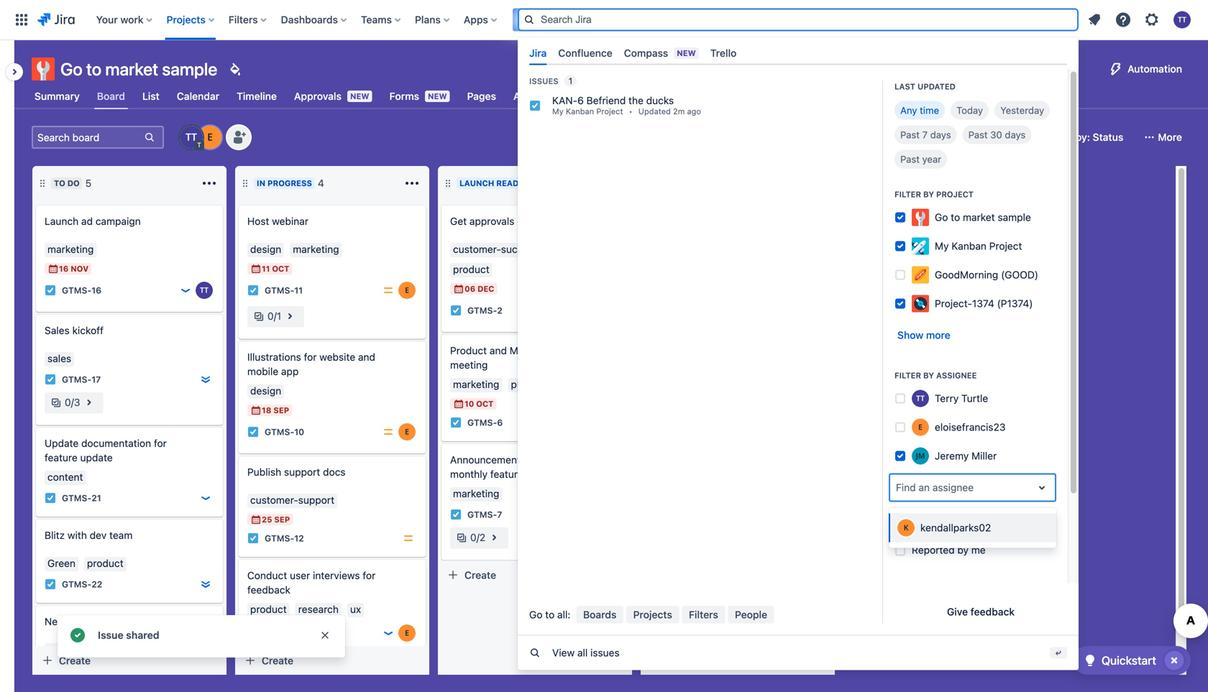 Task type: describe. For each thing, give the bounding box(es) containing it.
task image for gtms-10
[[247, 427, 259, 438]]

settings image
[[1144, 11, 1161, 28]]

filter by reporter
[[895, 524, 980, 533]]

add people image
[[230, 129, 247, 146]]

for inside conduct user interviews for feedback
[[363, 570, 376, 582]]

find an assignee
[[896, 482, 974, 494]]

get
[[450, 215, 467, 227]]

all
[[578, 648, 588, 660]]

oct for webinar
[[272, 264, 289, 274]]

automation image
[[1108, 60, 1125, 78]]

show more
[[898, 330, 951, 342]]

due date: 06 december 2023 element
[[453, 283, 495, 295]]

create button inside primary element
[[513, 8, 562, 31]]

issue
[[98, 630, 123, 642]]

pages link
[[464, 83, 499, 109]]

market inside banner
[[963, 212, 995, 224]]

create image for publish
[[230, 447, 247, 464]]

in progress 4
[[257, 177, 324, 189]]

sample inside banner
[[998, 212, 1032, 224]]

publish
[[247, 467, 281, 478]]

1 horizontal spatial issues
[[622, 90, 652, 102]]

eloisefrancis23 image for illustrations for website and mobile app
[[399, 424, 416, 441]]

dismiss quickstart image
[[1163, 650, 1186, 673]]

create button for update documentation for feature update
[[36, 650, 223, 673]]

0 horizontal spatial 1
[[277, 310, 281, 322]]

mobile
[[247, 366, 279, 378]]

1 horizontal spatial go
[[530, 609, 543, 621]]

get approvals on positioning
[[450, 215, 583, 227]]

due date: 25 september 2023 image
[[250, 514, 262, 526]]

to do 5
[[54, 177, 92, 189]]

positioning
[[532, 215, 583, 227]]

conduct user interviews for feedback
[[247, 570, 376, 596]]

create image for illustrations
[[230, 332, 247, 349]]

terry turtle image
[[601, 302, 619, 319]]

illustrations
[[247, 351, 301, 363]]

give feedback
[[947, 607, 1015, 619]]

filter by project
[[895, 190, 974, 199]]

task image for gtms-17
[[45, 374, 56, 386]]

18 sep
[[262, 406, 289, 415]]

1 vertical spatial 16
[[92, 286, 102, 296]]

gtms- for 11
[[265, 286, 294, 296]]

show
[[898, 330, 924, 342]]

12
[[294, 534, 304, 544]]

quickstart
[[1102, 654, 1157, 668]]

0 vertical spatial issues
[[530, 77, 559, 86]]

appswitcher icon image
[[13, 11, 30, 28]]

more
[[1159, 131, 1183, 143]]

more button
[[1138, 126, 1191, 149]]

dismiss image
[[319, 630, 331, 642]]

app
[[281, 366, 299, 378]]

blitz
[[45, 530, 65, 542]]

days for past 30 days
[[1005, 129, 1026, 141]]

time
[[920, 105, 940, 116]]

year
[[923, 154, 942, 165]]

(good)
[[1001, 269, 1039, 281]]

updated
[[639, 107, 671, 116]]

past year
[[901, 154, 942, 165]]

do
[[67, 179, 80, 188]]

update
[[45, 438, 79, 450]]

4
[[318, 177, 324, 189]]

documentation
[[81, 438, 151, 450]]

last
[[895, 82, 916, 92]]

task image for gtms-24
[[45, 668, 56, 680]]

feedback inside button
[[971, 607, 1015, 619]]

tab list containing board
[[23, 83, 895, 109]]

task image for gtms-2
[[450, 305, 462, 317]]

last updated option group
[[895, 101, 1057, 169]]

update documentation for feature update
[[45, 438, 167, 464]]

eloisefrancis23 image for host webinar
[[399, 282, 416, 299]]

show subtasks image for 1
[[281, 308, 299, 325]]

due date: 25 september 2023 image
[[250, 514, 262, 526]]

progress
[[268, 179, 312, 188]]

0 for 0 / 2
[[471, 532, 477, 544]]

jeremy
[[935, 451, 969, 462]]

new for attachments
[[583, 92, 602, 101]]

create image for host
[[230, 196, 247, 213]]

dashboards
[[281, 14, 338, 26]]

kickoff inside product and marketing kickoff meeting
[[559, 345, 590, 357]]

status
[[1093, 131, 1124, 143]]

user
[[290, 570, 310, 582]]

gtms- for 10
[[265, 427, 294, 437]]

create button for publish support docs
[[239, 650, 426, 673]]

0 horizontal spatial 11
[[262, 264, 270, 274]]

your
[[96, 14, 118, 26]]

gtms- for 16
[[62, 286, 92, 296]]

kendallparks02
[[921, 522, 992, 534]]

create image for product
[[433, 325, 450, 342]]

due date: 10 october 2023 image
[[453, 399, 465, 410]]

past for past 7 days
[[901, 129, 920, 141]]

gtms-22
[[62, 580, 102, 590]]

automation
[[1128, 63, 1183, 75]]

gtms- for 7
[[468, 510, 497, 520]]

filter for terry turtle
[[895, 371, 922, 381]]

sales kickoff
[[45, 325, 104, 337]]

1 horizontal spatial 11
[[294, 286, 303, 296]]

3
[[74, 397, 80, 409]]

low image
[[180, 285, 191, 296]]

sep for publish
[[274, 515, 290, 525]]

task image for gtms-12
[[247, 533, 259, 545]]

lowest image
[[200, 374, 212, 386]]

summary link
[[32, 83, 83, 109]]

blitz with dev team
[[45, 530, 133, 542]]

task image for gtms-11
[[247, 285, 259, 296]]

ad
[[81, 215, 93, 227]]

Search Jira field
[[518, 8, 1079, 31]]

timeline link
[[234, 83, 280, 109]]

jira tab
[[524, 41, 553, 65]]

confluence tab
[[553, 41, 619, 65]]

gtms-6
[[468, 418, 503, 428]]

low image for new workspace
[[180, 668, 191, 680]]

3 filter from the top
[[895, 524, 922, 533]]

teams button
[[357, 8, 406, 31]]

banner containing your work
[[0, 0, 1209, 671]]

all:
[[558, 609, 571, 621]]

past 7 days button
[[895, 126, 957, 144]]

ducks
[[647, 95, 674, 107]]

give
[[947, 607, 968, 619]]

gtms- for 17
[[62, 375, 92, 385]]

1 inside banner
[[569, 76, 573, 86]]

notifications image
[[1086, 11, 1104, 28]]

new for forms
[[428, 92, 447, 101]]

for inside "announcement blog for monthly feature updates"
[[547, 454, 559, 466]]

feedback inside conduct user interviews for feedback
[[247, 585, 291, 596]]

reported
[[912, 545, 955, 557]]

gtms- for 12
[[265, 534, 294, 544]]

6 for kan-
[[578, 95, 584, 107]]

ready
[[497, 179, 524, 188]]

project settings link
[[805, 83, 886, 109]]

create image for launch
[[27, 196, 45, 213]]

launch ready
[[460, 179, 524, 188]]

create image for announcement
[[433, 435, 450, 452]]

campaign
[[96, 215, 141, 227]]

2 horizontal spatial go
[[935, 212, 949, 224]]

projects inside the 'projects' link
[[634, 609, 673, 621]]

gtms-21 link
[[62, 492, 101, 505]]

befriend
[[587, 95, 626, 107]]

25 sep
[[262, 515, 290, 525]]

create image for new
[[27, 596, 45, 614]]

days for past 7 days
[[931, 129, 952, 141]]

0 horizontal spatial go
[[60, 59, 83, 79]]

plans
[[415, 14, 441, 26]]

16 nov
[[59, 264, 89, 274]]

gtms- for 6
[[468, 418, 497, 428]]

0 horizontal spatial 10
[[294, 427, 304, 437]]

kanban inside kan-6  befriend the ducks my kanban project • updated 2m ago
[[566, 107, 594, 116]]

issues link
[[619, 83, 655, 109]]

eloisefrancis23 image for new workspace
[[196, 665, 213, 683]]

past for past year
[[901, 154, 920, 165]]

filters link
[[682, 606, 725, 624]]

gtms-24
[[62, 669, 103, 679]]

2 vertical spatial project
[[990, 240, 1023, 252]]

goodmorning
[[935, 269, 999, 281]]

go to all:
[[530, 609, 571, 621]]

people link
[[728, 606, 775, 624]]

11 oct
[[262, 264, 289, 274]]

gtms- for 24
[[62, 669, 92, 679]]

lowest image
[[200, 579, 212, 591]]

my kanban project
[[935, 240, 1023, 252]]

feature inside "update documentation for feature update"
[[45, 452, 78, 464]]

projects link
[[627, 606, 679, 624]]

create image for sales
[[27, 305, 45, 322]]

sales
[[45, 325, 70, 337]]

to
[[54, 179, 65, 188]]

board
[[97, 90, 125, 102]]

show subtasks image
[[486, 530, 503, 547]]

yesterday
[[1001, 105, 1045, 116]]



Task type: vqa. For each thing, say whether or not it's contained in the screenshot.
Link
no



Task type: locate. For each thing, give the bounding box(es) containing it.
go to market sample up my kanban project
[[935, 212, 1032, 224]]

go to market sample up "list"
[[60, 59, 218, 79]]

0 vertical spatial market
[[105, 59, 158, 79]]

market up my kanban project
[[963, 212, 995, 224]]

gtms- up new workspace
[[62, 580, 92, 590]]

1 vertical spatial projects
[[634, 609, 673, 621]]

by left "me"
[[958, 545, 969, 557]]

launch for launch ready
[[460, 179, 495, 188]]

create image
[[27, 196, 45, 213], [230, 196, 247, 213], [433, 196, 450, 213], [27, 305, 45, 322], [230, 332, 247, 349], [27, 418, 45, 435], [230, 447, 247, 464], [27, 510, 45, 527], [27, 596, 45, 614]]

show subtasks image down gtms-17 link
[[80, 394, 97, 412]]

filter up reported on the right of page
[[895, 524, 922, 533]]

1 vertical spatial 7
[[497, 510, 502, 520]]

open image
[[1034, 480, 1051, 497]]

for right interviews
[[363, 570, 376, 582]]

0 for 0 / 3
[[65, 397, 71, 409]]

project down "befriend"
[[597, 107, 623, 116]]

host
[[247, 215, 269, 227]]

0 vertical spatial 6
[[578, 95, 584, 107]]

by for me
[[958, 545, 969, 557]]

1 horizontal spatial 7
[[923, 129, 928, 141]]

7 for past
[[923, 129, 928, 141]]

task image down due date: 10 october 2023 icon
[[450, 417, 462, 429]]

1 horizontal spatial 2
[[497, 306, 503, 316]]

1 vertical spatial medium image
[[383, 427, 394, 438]]

projects
[[167, 14, 206, 26], [634, 609, 673, 621]]

gtms- down 25 sep
[[265, 534, 294, 544]]

1 eloisefrancis23 image from the top
[[399, 282, 416, 299]]

sidebar navigation image
[[0, 58, 32, 86]]

market up "list"
[[105, 59, 158, 79]]

medium image for host webinar
[[383, 285, 394, 296]]

for right the documentation
[[154, 438, 167, 450]]

days inside button
[[1005, 129, 1026, 141]]

filters left people
[[689, 609, 719, 621]]

1 vertical spatial kickoff
[[559, 345, 590, 357]]

/ for 3
[[71, 397, 74, 409]]

1 horizontal spatial project
[[808, 90, 842, 102]]

1 horizontal spatial kanban
[[952, 240, 987, 252]]

go down the filter by project
[[935, 212, 949, 224]]

due date: 10 october 2023 element
[[453, 399, 494, 410]]

quickstart button
[[1073, 647, 1191, 676]]

terry
[[935, 393, 959, 405]]

gtms- down 18 sep at the left of the page
[[265, 427, 294, 437]]

0 vertical spatial oct
[[272, 264, 289, 274]]

1 vertical spatial 2
[[480, 532, 486, 544]]

sep for illustrations
[[274, 406, 289, 415]]

1 vertical spatial go to market sample
[[935, 212, 1032, 224]]

for
[[304, 351, 317, 363], [154, 438, 167, 450], [547, 454, 559, 466], [363, 570, 376, 582]]

7 inside button
[[923, 129, 928, 141]]

1 vertical spatial oct
[[476, 400, 494, 409]]

1 vertical spatial eloisefrancis23 image
[[196, 665, 213, 683]]

1 horizontal spatial low image
[[200, 493, 212, 504]]

2 eloisefrancis23 image from the top
[[399, 424, 416, 441]]

by up reported on the right of page
[[924, 524, 935, 533]]

eloisefrancis23 image for conduct user interviews for feedback
[[399, 625, 416, 642]]

my inside kan-6  befriend the ducks my kanban project • updated 2m ago
[[553, 107, 564, 116]]

past down any
[[901, 129, 920, 141]]

/ for 1
[[274, 310, 277, 322]]

assignee for filter by assignee
[[937, 371, 977, 381]]

project inside tab list
[[808, 90, 842, 102]]

gtms-12 link
[[265, 533, 304, 545]]

1 vertical spatial to
[[951, 212, 961, 224]]

2 vertical spatial low image
[[180, 668, 191, 680]]

show subtasks image down gtms-11 link
[[281, 308, 299, 325]]

forms
[[390, 90, 419, 102]]

issues up •
[[622, 90, 652, 102]]

project inside kan-6  befriend the ducks my kanban project • updated 2m ago
[[597, 107, 623, 116]]

1 vertical spatial assignee
[[933, 482, 974, 494]]

5
[[85, 177, 92, 189]]

gtms- down 10 oct
[[468, 418, 497, 428]]

for left "website"
[[304, 351, 317, 363]]

banner
[[0, 0, 1209, 671]]

task image
[[450, 305, 462, 317], [45, 493, 56, 504], [450, 509, 462, 521], [45, 579, 56, 591]]

show subtasks image for 3
[[80, 394, 97, 412]]

0 horizontal spatial 2
[[480, 532, 486, 544]]

go up summary
[[60, 59, 83, 79]]

0 horizontal spatial project
[[597, 107, 623, 116]]

0 vertical spatial sample
[[162, 59, 218, 79]]

1 horizontal spatial market
[[963, 212, 995, 224]]

1 down gtms-11 link
[[277, 310, 281, 322]]

0 horizontal spatial go to market sample
[[60, 59, 218, 79]]

create for announcement blog for monthly feature updates
[[465, 570, 496, 581]]

task image
[[45, 285, 56, 296], [247, 285, 259, 296], [45, 374, 56, 386], [450, 417, 462, 429], [247, 427, 259, 438], [247, 533, 259, 545], [45, 668, 56, 680]]

1 horizontal spatial show subtasks image
[[281, 308, 299, 325]]

/ left show subtasks icon
[[477, 532, 480, 544]]

1 horizontal spatial kickoff
[[559, 345, 590, 357]]

create image up monthly
[[433, 435, 450, 452]]

gtms- up 3
[[62, 375, 92, 385]]

0 horizontal spatial issues
[[530, 77, 559, 86]]

sample up 'calendar'
[[162, 59, 218, 79]]

past left 30
[[969, 129, 988, 141]]

show subtasks image
[[281, 308, 299, 325], [80, 394, 97, 412]]

my down kan-
[[553, 107, 564, 116]]

create image for conduct
[[230, 550, 247, 568]]

timeline
[[237, 90, 277, 102]]

past for past 30 days
[[969, 129, 988, 141]]

the
[[629, 95, 644, 107]]

to left all:
[[545, 609, 555, 621]]

sep right the 18
[[274, 406, 289, 415]]

0 vertical spatial create image
[[433, 325, 450, 342]]

7 up past year
[[923, 129, 928, 141]]

product
[[450, 345, 487, 357]]

create inside primary element
[[522, 14, 553, 26]]

and
[[490, 345, 507, 357], [358, 351, 376, 363]]

10
[[465, 400, 474, 409], [294, 427, 304, 437]]

tab list containing jira
[[524, 41, 1073, 65]]

low image for conduct user interviews for feedback
[[383, 628, 394, 640]]

issues up attachments
[[530, 77, 559, 86]]

sample up my kanban project
[[998, 212, 1032, 224]]

2 filter from the top
[[895, 371, 922, 381]]

medium image
[[383, 285, 394, 296], [383, 427, 394, 438], [403, 533, 414, 545]]

1 vertical spatial 11
[[294, 286, 303, 296]]

0 vertical spatial filter
[[895, 190, 922, 199]]

/ down gtms-11 link
[[274, 310, 277, 322]]

due date: 18 september 2023 image
[[250, 405, 262, 417], [250, 405, 262, 417]]

and right "website"
[[358, 351, 376, 363]]

launch
[[460, 179, 495, 188], [45, 215, 79, 227]]

jira image
[[37, 11, 75, 28], [37, 11, 75, 28]]

tab list
[[524, 41, 1073, 65], [23, 83, 895, 109]]

gtms- down '16 nov' at left top
[[62, 286, 92, 296]]

1 horizontal spatial feature
[[491, 469, 523, 481]]

announcement blog for monthly feature updates
[[450, 454, 564, 481]]

0 vertical spatial projects
[[167, 14, 206, 26]]

create image for get
[[433, 196, 450, 213]]

1
[[569, 76, 573, 86], [277, 310, 281, 322]]

0 horizontal spatial launch
[[45, 215, 79, 227]]

days
[[931, 129, 952, 141], [1005, 129, 1026, 141]]

with
[[68, 530, 87, 542]]

gtms-24 link
[[62, 668, 103, 680]]

1 filter from the top
[[895, 190, 922, 199]]

0 horizontal spatial sample
[[162, 59, 218, 79]]

dev
[[90, 530, 107, 542]]

new inside banner
[[677, 49, 696, 58]]

10 oct
[[465, 400, 494, 409]]

jeremy miller
[[935, 451, 997, 462]]

new right forms
[[428, 92, 447, 101]]

trello tab
[[705, 41, 743, 65]]

1 vertical spatial tab list
[[23, 83, 895, 109]]

1 vertical spatial launch
[[45, 215, 79, 227]]

due date: 16 november 2023 image
[[47, 263, 59, 275]]

gtms- down "success" image
[[62, 669, 92, 679]]

1 horizontal spatial 16
[[92, 286, 102, 296]]

marketing
[[510, 345, 556, 357]]

oct up gtms-6
[[476, 400, 494, 409]]

new left trello tab
[[677, 49, 696, 58]]

approvals
[[470, 215, 515, 227]]

0
[[268, 310, 274, 322], [65, 397, 71, 409], [471, 532, 477, 544]]

create for publish support docs
[[262, 655, 294, 667]]

1 horizontal spatial oct
[[476, 400, 494, 409]]

create image up conduct
[[230, 550, 247, 568]]

create button up "jira"
[[513, 8, 562, 31]]

yesterday button
[[995, 101, 1051, 120]]

0 horizontal spatial show subtasks image
[[80, 394, 97, 412]]

filters inside filters link
[[689, 609, 719, 621]]

set project background image
[[226, 60, 243, 78]]

0 horizontal spatial market
[[105, 59, 158, 79]]

0 vertical spatial project
[[808, 90, 842, 102]]

your work
[[96, 14, 144, 26]]

task image for gtms-16
[[45, 285, 56, 296]]

kanban up "goodmorning"
[[952, 240, 987, 252]]

task image for gtms-6
[[450, 417, 462, 429]]

approvals
[[294, 90, 342, 102]]

for inside "update documentation for feature update"
[[154, 438, 167, 450]]

trello
[[711, 47, 737, 59]]

to up "board"
[[86, 59, 102, 79]]

assignee for find an assignee
[[933, 482, 974, 494]]

meeting
[[450, 359, 488, 371]]

oct for and
[[476, 400, 494, 409]]

task image for gtms-22
[[45, 579, 56, 591]]

due date: 11 october 2023 element
[[250, 263, 289, 275]]

interviews
[[313, 570, 360, 582]]

0 horizontal spatial kanban
[[566, 107, 594, 116]]

webinar
[[272, 215, 309, 227]]

gtms-12
[[265, 534, 304, 544]]

due date: 18 september 2023 element
[[250, 405, 289, 417]]

teams
[[361, 14, 392, 26]]

0 horizontal spatial 0
[[65, 397, 71, 409]]

new for approvals
[[350, 92, 369, 101]]

automation button
[[1102, 58, 1191, 81]]

my up "goodmorning"
[[935, 240, 949, 252]]

task image left gtms-17 link
[[45, 374, 56, 386]]

new right kan-
[[583, 92, 602, 101]]

task image left gtms-7 link
[[450, 509, 462, 521]]

work
[[120, 14, 144, 26]]

2 horizontal spatial /
[[477, 532, 480, 544]]

1 vertical spatial /
[[71, 397, 74, 409]]

gtms- for 22
[[62, 580, 92, 590]]

/ for 2
[[477, 532, 480, 544]]

eloisefrancis23 image
[[399, 625, 416, 642], [196, 665, 213, 683]]

and right product
[[490, 345, 507, 357]]

0 vertical spatial tab list
[[524, 41, 1073, 65]]

past inside button
[[969, 129, 988, 141]]

for inside the 'illustrations for website and mobile app'
[[304, 351, 317, 363]]

0 vertical spatial go to market sample
[[60, 59, 218, 79]]

check image
[[1082, 653, 1099, 670]]

conduct
[[247, 570, 287, 582]]

gtms-7
[[468, 510, 502, 520]]

0 horizontal spatial 7
[[497, 510, 502, 520]]

feedback down conduct
[[247, 585, 291, 596]]

0 down gtms-11 link
[[268, 310, 274, 322]]

none text field inside banner
[[896, 481, 899, 495]]

task image left gtms-21 link
[[45, 493, 56, 504]]

launch left 'ad'
[[45, 215, 79, 227]]

terry turtle
[[935, 393, 989, 405]]

filters button
[[224, 8, 272, 31]]

gtms-16 link
[[62, 284, 102, 297]]

0 horizontal spatial my
[[553, 107, 564, 116]]

medium image for illustrations for website and mobile app
[[383, 427, 394, 438]]

filter down show
[[895, 371, 922, 381]]

0 vertical spatial kickoff
[[72, 325, 104, 337]]

due date: 06 december 2023 image
[[453, 283, 465, 295], [453, 283, 465, 295]]

1 horizontal spatial 6
[[578, 95, 584, 107]]

1 vertical spatial market
[[963, 212, 995, 224]]

filter for go to market sample
[[895, 190, 922, 199]]

gtms-2
[[468, 306, 503, 316]]

gtms- for 21
[[62, 493, 92, 504]]

reporter
[[937, 524, 980, 533]]

column actions menu image
[[404, 175, 421, 192]]

task image for gtms-21
[[45, 493, 56, 504]]

go to market sample inside banner
[[935, 212, 1032, 224]]

pages
[[467, 90, 496, 102]]

1 horizontal spatial 0
[[268, 310, 274, 322]]

by for reporter
[[924, 524, 935, 533]]

by for assignee
[[924, 371, 935, 381]]

0 vertical spatial 1
[[569, 76, 573, 86]]

column actions menu image
[[201, 175, 218, 192]]

gtms-2 link
[[468, 305, 503, 317]]

2 vertical spatial create image
[[230, 550, 247, 568]]

terry turtle image
[[196, 282, 213, 299]]

0 horizontal spatial low image
[[180, 668, 191, 680]]

1 vertical spatial go
[[935, 212, 949, 224]]

by for project
[[924, 190, 935, 199]]

task image down 'due date: 18 september 2023' element
[[247, 427, 259, 438]]

2 horizontal spatial to
[[951, 212, 961, 224]]

past
[[901, 129, 920, 141], [969, 129, 988, 141], [901, 154, 920, 165]]

due date: 10 october 2023 image
[[453, 399, 465, 410]]

due date: 16 november 2023 element
[[47, 263, 89, 275]]

and inside product and marketing kickoff meeting
[[490, 345, 507, 357]]

2 days from the left
[[1005, 129, 1026, 141]]

days inside button
[[931, 129, 952, 141]]

feedback right 'give'
[[971, 607, 1015, 619]]

eloisefrancis23 image
[[399, 282, 416, 299], [399, 424, 416, 441]]

/ down gtms-17 link
[[71, 397, 74, 409]]

None text field
[[896, 481, 899, 495]]

1 days from the left
[[931, 129, 952, 141]]

apps
[[464, 14, 488, 26]]

days up year
[[931, 129, 952, 141]]

1 horizontal spatial 1
[[569, 76, 573, 86]]

0 vertical spatial eloisefrancis23 image
[[399, 282, 416, 299]]

1 horizontal spatial feedback
[[971, 607, 1015, 619]]

create image
[[433, 325, 450, 342], [433, 435, 450, 452], [230, 550, 247, 568]]

0 for 0 / 1
[[268, 310, 274, 322]]

create button down issue shared
[[36, 650, 223, 673]]

0 vertical spatial low image
[[200, 493, 212, 504]]

due date: 25 september 2023 element
[[250, 514, 290, 526]]

2 vertical spatial to
[[545, 609, 555, 621]]

0 vertical spatial go
[[60, 59, 83, 79]]

task image left gtms-22 link
[[45, 579, 56, 591]]

host webinar
[[247, 215, 309, 227]]

by down show more button
[[924, 371, 935, 381]]

1 vertical spatial feedback
[[971, 607, 1015, 619]]

days right 30
[[1005, 129, 1026, 141]]

due date: 16 november 2023 image
[[47, 263, 59, 275]]

Search board text field
[[33, 127, 142, 147]]

gtms- down 06 dec
[[468, 306, 497, 316]]

success image
[[69, 627, 86, 645]]

0 horizontal spatial eloisefrancis23 image
[[196, 665, 213, 683]]

to down project
[[951, 212, 961, 224]]

go left all:
[[530, 609, 543, 621]]

2 vertical spatial 0
[[471, 532, 477, 544]]

gtms-17
[[62, 375, 101, 385]]

jira
[[530, 47, 547, 59]]

2 vertical spatial medium image
[[403, 533, 414, 545]]

task image down due date: 11 october 2023 element
[[247, 285, 259, 296]]

due date: 11 october 2023 image
[[250, 263, 262, 275], [250, 263, 262, 275]]

0 horizontal spatial oct
[[272, 264, 289, 274]]

1 horizontal spatial projects
[[634, 609, 673, 621]]

assignee right an
[[933, 482, 974, 494]]

gtms- for 2
[[468, 306, 497, 316]]

16
[[59, 264, 69, 274], [92, 286, 102, 296]]

by left project
[[924, 190, 935, 199]]

6 for gtms-
[[497, 418, 503, 428]]

gtms-17 link
[[62, 374, 101, 386]]

1 horizontal spatial days
[[1005, 129, 1026, 141]]

last updated
[[895, 82, 956, 92]]

1 horizontal spatial my
[[935, 240, 949, 252]]

create button down dismiss icon
[[239, 650, 426, 673]]

turtle
[[962, 393, 989, 405]]

primary element
[[9, 0, 924, 40]]

6 inside kan-6  befriend the ducks my kanban project • updated 2m ago
[[578, 95, 584, 107]]

0 horizontal spatial kickoff
[[72, 325, 104, 337]]

past left year
[[901, 154, 920, 165]]

7 for gtms-
[[497, 510, 502, 520]]

feature down update
[[45, 452, 78, 464]]

1 vertical spatial filters
[[689, 609, 719, 621]]

issues
[[591, 648, 620, 660]]

0 vertical spatial 2
[[497, 306, 503, 316]]

new left "success" image
[[45, 616, 65, 628]]

•
[[629, 107, 633, 116]]

on
[[517, 215, 529, 227]]

2 horizontal spatial 0
[[471, 532, 477, 544]]

an
[[919, 482, 930, 494]]

1 vertical spatial sep
[[274, 515, 290, 525]]

create image for update
[[27, 418, 45, 435]]

1 vertical spatial feature
[[491, 469, 523, 481]]

create image for blitz
[[27, 510, 45, 527]]

launch for launch ad campaign
[[45, 215, 79, 227]]

kanban down kan-
[[566, 107, 594, 116]]

1 vertical spatial project
[[597, 107, 623, 116]]

reports link
[[667, 83, 710, 109]]

feature down the announcement
[[491, 469, 523, 481]]

create button up the go to all:
[[442, 564, 629, 587]]

6 left "befriend"
[[578, 95, 584, 107]]

gtms- down 11 oct
[[265, 286, 294, 296]]

your profile and settings image
[[1174, 11, 1191, 28]]

1 up kan-
[[569, 76, 573, 86]]

docs
[[323, 467, 346, 478]]

view all issues image
[[530, 648, 541, 660]]

filters up 'set project background' image
[[229, 14, 258, 26]]

1 horizontal spatial and
[[490, 345, 507, 357]]

new right approvals
[[350, 92, 369, 101]]

0 vertical spatial 10
[[465, 400, 474, 409]]

1 horizontal spatial eloisefrancis23 image
[[399, 625, 416, 642]]

task image down due date: 06 december 2023 element
[[450, 305, 462, 317]]

1 horizontal spatial 10
[[465, 400, 474, 409]]

task image left gtms-24 link
[[45, 668, 56, 680]]

create button for announcement blog for monthly feature updates
[[442, 564, 629, 587]]

and inside the 'illustrations for website and mobile app'
[[358, 351, 376, 363]]

launch left ready
[[460, 179, 495, 188]]

sample
[[162, 59, 218, 79], [998, 212, 1032, 224]]

0 vertical spatial 11
[[262, 264, 270, 274]]

7 up show subtasks icon
[[497, 510, 502, 520]]

0 / 1
[[268, 310, 281, 322]]

6 up the announcement
[[497, 418, 503, 428]]

0 left show subtasks icon
[[471, 532, 477, 544]]

confluence
[[559, 47, 613, 59]]

group
[[1044, 131, 1073, 143]]

support
[[284, 467, 320, 478]]

0 vertical spatial 16
[[59, 264, 69, 274]]

boards link
[[577, 606, 624, 624]]

new workspace
[[45, 616, 118, 628]]

1 vertical spatial kanban
[[952, 240, 987, 252]]

task image for gtms-7
[[450, 509, 462, 521]]

kickoff right sales
[[72, 325, 104, 337]]

filter down past year
[[895, 190, 922, 199]]

0 horizontal spatial to
[[86, 59, 102, 79]]

sep right 25
[[274, 515, 290, 525]]

sep
[[274, 406, 289, 415], [274, 515, 290, 525]]

project left settings
[[808, 90, 842, 102]]

help image
[[1115, 11, 1132, 28]]

0 vertical spatial launch
[[460, 179, 495, 188]]

filter
[[895, 190, 922, 199], [895, 371, 922, 381], [895, 524, 922, 533]]

gtms-
[[62, 286, 92, 296], [265, 286, 294, 296], [468, 306, 497, 316], [62, 375, 92, 385], [468, 418, 497, 428], [265, 427, 294, 437], [62, 493, 92, 504], [468, 510, 497, 520], [265, 534, 294, 544], [62, 580, 92, 590], [62, 669, 92, 679]]

projects inside projects popup button
[[167, 14, 206, 26]]

create image up product
[[433, 325, 450, 342]]

search image
[[524, 14, 535, 26]]

create for update documentation for feature update
[[59, 655, 91, 667]]

1 horizontal spatial /
[[274, 310, 277, 322]]

calendar
[[177, 90, 220, 102]]

1 vertical spatial eloisefrancis23 image
[[399, 424, 416, 441]]

1 vertical spatial create image
[[433, 435, 450, 452]]

2 vertical spatial /
[[477, 532, 480, 544]]

gtms- up with at the left bottom
[[62, 493, 92, 504]]

2m
[[673, 107, 685, 116]]

0 / 2
[[471, 532, 486, 544]]

any
[[901, 105, 918, 116]]

oct up gtms-11
[[272, 264, 289, 274]]

low image
[[200, 493, 212, 504], [383, 628, 394, 640], [180, 668, 191, 680]]

2 inside gtms-2 link
[[497, 306, 503, 316]]

1 vertical spatial filter
[[895, 371, 922, 381]]

for up updates
[[547, 454, 559, 466]]

feature inside "announcement blog for monthly feature updates"
[[491, 469, 523, 481]]

task image down due date: 16 november 2023 image
[[45, 285, 56, 296]]

assignee up terry turtle
[[937, 371, 977, 381]]

gtms-10
[[265, 427, 304, 437]]

new
[[677, 49, 696, 58], [350, 92, 369, 101], [428, 92, 447, 101], [583, 92, 602, 101], [45, 616, 65, 628]]

view all issues
[[553, 648, 620, 660]]

projects right work
[[167, 14, 206, 26]]

gtms- up 0 / 2
[[468, 510, 497, 520]]

filters inside filters popup button
[[229, 14, 258, 26]]

0 vertical spatial assignee
[[937, 371, 977, 381]]



